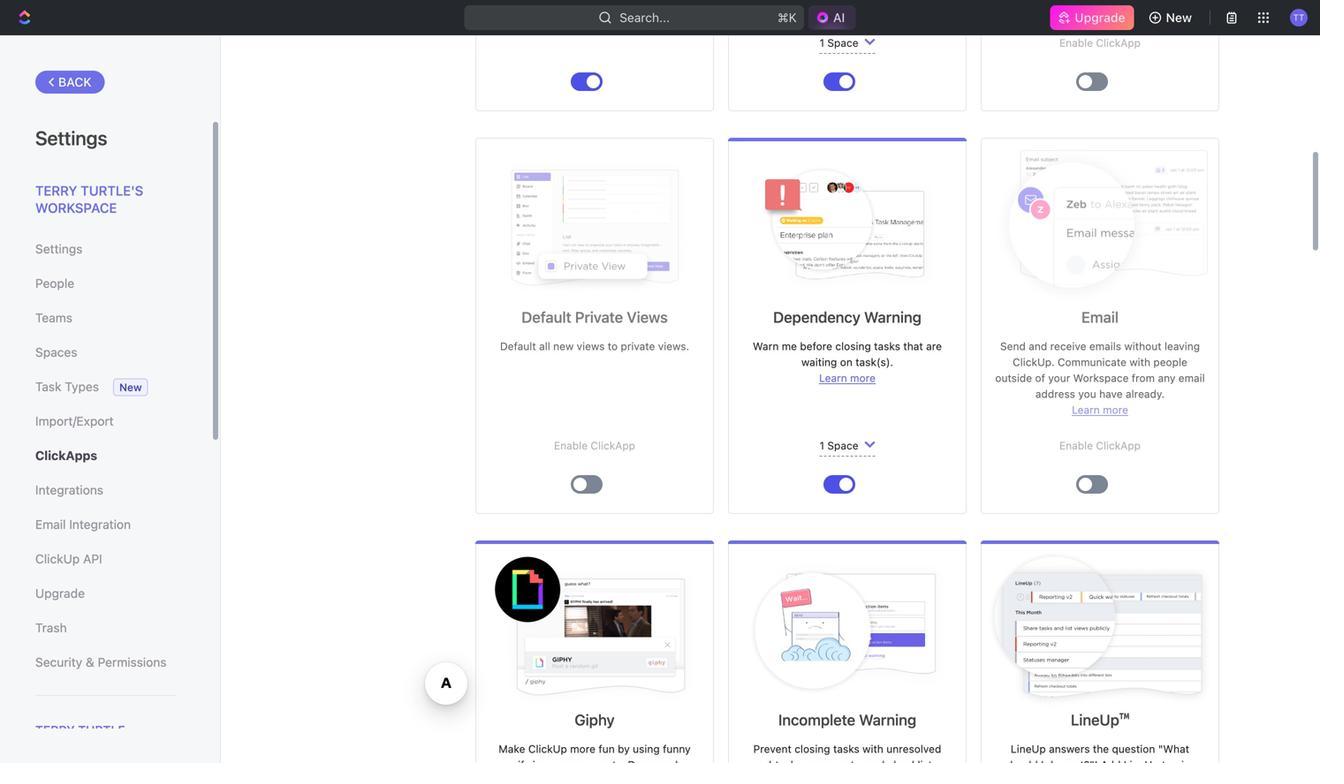 Task type: describe. For each thing, give the bounding box(es) containing it.
on
[[840, 356, 853, 369]]

terry turtle
[[35, 723, 125, 738]]

trash
[[35, 621, 67, 635]]

spaces link
[[35, 338, 176, 368]]

dependency warning
[[773, 308, 922, 326]]

integration
[[69, 517, 131, 532]]

subtasks,
[[757, 759, 805, 764]]

email for email integration
[[35, 517, 66, 532]]

fun
[[599, 743, 615, 756]]

that
[[904, 340, 923, 353]]

new button
[[1142, 4, 1203, 32]]

task types
[[35, 380, 99, 394]]

terry for terry turtle
[[35, 723, 75, 738]]

private
[[621, 340, 655, 353]]

all
[[539, 340, 550, 353]]

gifs
[[512, 759, 530, 764]]

integrations
[[35, 483, 103, 498]]

permissions
[[98, 655, 167, 670]]

prevent
[[754, 743, 792, 756]]

using
[[633, 743, 660, 756]]

clickapps link
[[35, 441, 176, 471]]

default for default all new views to private views.
[[500, 340, 536, 353]]

people
[[35, 276, 74, 291]]

&
[[86, 655, 94, 670]]

import/export link
[[35, 407, 176, 437]]

clickapp for email
[[1096, 440, 1141, 452]]

⌘k
[[778, 10, 797, 25]]

before
[[800, 340, 833, 353]]

0 horizontal spatial upgrade link
[[35, 579, 176, 609]]

waiting
[[802, 356, 837, 369]]

views.
[[658, 340, 689, 353]]

new inside button
[[1166, 10, 1192, 25]]

spaces
[[35, 345, 77, 360]]

teams link
[[35, 303, 176, 333]]

default private views
[[522, 308, 668, 326]]

security & permissions link
[[35, 648, 176, 678]]

incomplete warning
[[779, 711, 917, 729]]

turtle's
[[81, 183, 143, 198]]

2 1 space from the top
[[820, 440, 859, 452]]

trash link
[[35, 613, 176, 643]]

comments, inside make clickup more fun by using funny gifs in your comments, docs, an
[[570, 759, 625, 764]]

api
[[83, 552, 102, 567]]

clickup api link
[[35, 544, 176, 574]]

tasks inside the warn me before closing tasks that are waiting on task(s). learn more
[[874, 340, 901, 353]]

email integration link
[[35, 510, 176, 540]]

private
[[575, 308, 623, 326]]

learn inside the warn me before closing tasks that are waiting on task(s). learn more
[[819, 372, 847, 384]]

teams
[[35, 311, 72, 325]]

email integration
[[35, 517, 131, 532]]

checklists
[[888, 759, 938, 764]]

import/export
[[35, 414, 114, 429]]

tt button
[[1285, 4, 1313, 32]]

email for email
[[1082, 308, 1119, 326]]

views
[[627, 308, 668, 326]]

warn me before closing tasks that are waiting on task(s). learn more
[[753, 340, 942, 384]]

comments, inside prevent closing tasks with unresolved subtasks, comments, and checklists
[[808, 759, 863, 764]]

clickup api
[[35, 552, 102, 567]]



Task type: locate. For each thing, give the bounding box(es) containing it.
closing inside prevent closing tasks with unresolved subtasks, comments, and checklists
[[795, 743, 830, 756]]

1 horizontal spatial tasks
[[874, 340, 901, 353]]

with
[[863, 743, 884, 756]]

1 vertical spatial clickup
[[528, 743, 567, 756]]

views
[[577, 340, 605, 353]]

0 vertical spatial warning
[[864, 308, 922, 326]]

new
[[1166, 10, 1192, 25], [119, 381, 142, 394]]

to
[[608, 340, 618, 353]]

upgrade inside 'settings' element
[[35, 586, 85, 601]]

settings link
[[35, 234, 176, 264]]

task(s).
[[856, 356, 894, 369]]

types
[[65, 380, 99, 394]]

1 vertical spatial upgrade link
[[35, 579, 176, 609]]

1 vertical spatial learn
[[1072, 404, 1100, 416]]

clickup
[[35, 552, 80, 567], [528, 743, 567, 756]]

dependency
[[773, 308, 861, 326]]

enable clickapp for default private views
[[554, 440, 635, 452]]

comments,
[[570, 759, 625, 764], [808, 759, 863, 764]]

0 vertical spatial learn more link
[[819, 372, 876, 384]]

learn more
[[1072, 404, 1129, 416]]

0 vertical spatial 1
[[820, 37, 825, 49]]

upgrade left new button
[[1075, 10, 1126, 25]]

1 1 from the top
[[820, 37, 825, 49]]

2 1 from the top
[[820, 440, 825, 452]]

1 vertical spatial default
[[500, 340, 536, 353]]

make clickup more fun by using funny gifs in your comments, docs, an
[[499, 743, 691, 764]]

enable clickapp
[[1060, 37, 1141, 49], [554, 440, 635, 452], [1060, 440, 1141, 452]]

0 vertical spatial default
[[522, 308, 572, 326]]

clickup up your
[[528, 743, 567, 756]]

comments, down with
[[808, 759, 863, 764]]

2 vertical spatial more
[[570, 743, 596, 756]]

0 vertical spatial tasks
[[874, 340, 901, 353]]

upgrade link
[[1050, 5, 1134, 30], [35, 579, 176, 609]]

are
[[926, 340, 942, 353]]

prevent closing tasks with unresolved subtasks, comments, and checklists
[[754, 743, 942, 764]]

terry
[[35, 183, 77, 198], [35, 723, 75, 738]]

1 vertical spatial terry
[[35, 723, 75, 738]]

enable for email
[[1060, 440, 1093, 452]]

1 vertical spatial closing
[[795, 743, 830, 756]]

1 vertical spatial email
[[35, 517, 66, 532]]

learn more link
[[819, 372, 876, 384], [1072, 404, 1129, 416]]

0 horizontal spatial closing
[[795, 743, 830, 756]]

tasks inside prevent closing tasks with unresolved subtasks, comments, and checklists
[[833, 743, 860, 756]]

0 horizontal spatial email
[[35, 517, 66, 532]]

0 horizontal spatial more
[[570, 743, 596, 756]]

0 vertical spatial upgrade link
[[1050, 5, 1134, 30]]

1 horizontal spatial new
[[1166, 10, 1192, 25]]

closing inside the warn me before closing tasks that are waiting on task(s). learn more
[[836, 340, 871, 353]]

closing down incomplete
[[795, 743, 830, 756]]

comments, down 'fun'
[[570, 759, 625, 764]]

2 space from the top
[[828, 440, 859, 452]]

enable for default private views
[[554, 440, 588, 452]]

and
[[866, 759, 885, 764]]

me
[[782, 340, 797, 353]]

settings down "back" link
[[35, 126, 107, 149]]

0 vertical spatial new
[[1166, 10, 1192, 25]]

1 space down on at the right
[[820, 440, 859, 452]]

0 vertical spatial more
[[850, 372, 876, 384]]

in
[[533, 759, 542, 764]]

default
[[522, 308, 572, 326], [500, 340, 536, 353]]

default up all
[[522, 308, 572, 326]]

2 horizontal spatial more
[[1103, 404, 1129, 416]]

1 vertical spatial more
[[1103, 404, 1129, 416]]

0 vertical spatial email
[[1082, 308, 1119, 326]]

1 horizontal spatial clickup
[[528, 743, 567, 756]]

email inside email integration link
[[35, 517, 66, 532]]

1 horizontal spatial learn more link
[[1072, 404, 1129, 416]]

1 terry from the top
[[35, 183, 77, 198]]

1 horizontal spatial learn
[[1072, 404, 1100, 416]]

learn
[[819, 372, 847, 384], [1072, 404, 1100, 416]]

more
[[850, 372, 876, 384], [1103, 404, 1129, 416], [570, 743, 596, 756]]

0 vertical spatial settings
[[35, 126, 107, 149]]

back link
[[35, 71, 105, 94]]

tasks left with
[[833, 743, 860, 756]]

warning for dependency warning
[[864, 308, 922, 326]]

unresolved
[[887, 743, 942, 756]]

1 settings from the top
[[35, 126, 107, 149]]

clickup left api
[[35, 552, 80, 567]]

upgrade link left new button
[[1050, 5, 1134, 30]]

space
[[828, 37, 859, 49], [828, 440, 859, 452]]

integrations link
[[35, 475, 176, 506]]

0 horizontal spatial clickup
[[35, 552, 80, 567]]

1 vertical spatial settings
[[35, 242, 83, 256]]

security
[[35, 655, 82, 670]]

1 vertical spatial tasks
[[833, 743, 860, 756]]

0 horizontal spatial learn more link
[[819, 372, 876, 384]]

warning up that
[[864, 308, 922, 326]]

1 horizontal spatial email
[[1082, 308, 1119, 326]]

tasks up task(s).
[[874, 340, 901, 353]]

0 vertical spatial terry
[[35, 183, 77, 198]]

warning
[[864, 308, 922, 326], [859, 711, 917, 729]]

search...
[[620, 10, 670, 25]]

1 horizontal spatial more
[[850, 372, 876, 384]]

space down the ai
[[828, 37, 859, 49]]

0 horizontal spatial comments,
[[570, 759, 625, 764]]

new inside 'settings' element
[[119, 381, 142, 394]]

settings up people
[[35, 242, 83, 256]]

0 horizontal spatial learn
[[819, 372, 847, 384]]

ai
[[833, 10, 845, 25]]

security & permissions
[[35, 655, 167, 670]]

tasks
[[874, 340, 901, 353], [833, 743, 860, 756]]

1 horizontal spatial comments,
[[808, 759, 863, 764]]

terry turtle's workspace
[[35, 183, 143, 216]]

1 space
[[820, 37, 859, 49], [820, 440, 859, 452]]

0 vertical spatial 1 space
[[820, 37, 859, 49]]

tt
[[1294, 12, 1305, 22]]

incomplete
[[779, 711, 856, 729]]

2 settings from the top
[[35, 242, 83, 256]]

workspace
[[35, 200, 117, 216]]

settings
[[35, 126, 107, 149], [35, 242, 83, 256]]

terry up workspace
[[35, 183, 77, 198]]

2 terry from the top
[[35, 723, 75, 738]]

1 horizontal spatial upgrade
[[1075, 10, 1126, 25]]

1 vertical spatial 1
[[820, 440, 825, 452]]

settings element
[[0, 35, 221, 764]]

0 horizontal spatial upgrade
[[35, 586, 85, 601]]

terry left the turtle
[[35, 723, 75, 738]]

1 vertical spatial warning
[[859, 711, 917, 729]]

1 vertical spatial learn more link
[[1072, 404, 1129, 416]]

2 comments, from the left
[[808, 759, 863, 764]]

ai button
[[809, 5, 856, 30]]

1 space from the top
[[828, 37, 859, 49]]

by
[[618, 743, 630, 756]]

1 vertical spatial new
[[119, 381, 142, 394]]

enable clickapp for email
[[1060, 440, 1141, 452]]

back
[[58, 75, 92, 89]]

task
[[35, 380, 61, 394]]

lineup
[[1071, 711, 1123, 729]]

0 vertical spatial clickup
[[35, 552, 80, 567]]

0 vertical spatial space
[[828, 37, 859, 49]]

more inside make clickup more fun by using funny gifs in your comments, docs, an
[[570, 743, 596, 756]]

default for default private views
[[522, 308, 572, 326]]

more inside the warn me before closing tasks that are waiting on task(s). learn more
[[850, 372, 876, 384]]

1 vertical spatial space
[[828, 440, 859, 452]]

giphy
[[575, 711, 615, 729]]

clickup inside 'settings' element
[[35, 552, 80, 567]]

closing up on at the right
[[836, 340, 871, 353]]

0 vertical spatial learn
[[819, 372, 847, 384]]

1 horizontal spatial upgrade link
[[1050, 5, 1134, 30]]

turtle
[[78, 723, 125, 738]]

0 horizontal spatial tasks
[[833, 743, 860, 756]]

upgrade link down clickup api link
[[35, 579, 176, 609]]

upgrade
[[1075, 10, 1126, 25], [35, 586, 85, 601]]

clickapp for default private views
[[591, 440, 635, 452]]

1 horizontal spatial closing
[[836, 340, 871, 353]]

0 horizontal spatial new
[[119, 381, 142, 394]]

funny
[[663, 743, 691, 756]]

docs,
[[628, 759, 657, 764]]

1 vertical spatial 1 space
[[820, 440, 859, 452]]

warn
[[753, 340, 779, 353]]

warning for incomplete warning
[[859, 711, 917, 729]]

0 vertical spatial upgrade
[[1075, 10, 1126, 25]]

1 space down the ai
[[820, 37, 859, 49]]

1 down the waiting at right
[[820, 440, 825, 452]]

default left all
[[500, 340, 536, 353]]

make
[[499, 743, 525, 756]]

1 1 space from the top
[[820, 37, 859, 49]]

clickapps
[[35, 449, 97, 463]]

1
[[820, 37, 825, 49], [820, 440, 825, 452]]

upgrade down 'clickup api'
[[35, 586, 85, 601]]

1 comments, from the left
[[570, 759, 625, 764]]

space down on at the right
[[828, 440, 859, 452]]

terry inside the terry turtle's workspace
[[35, 183, 77, 198]]

terry for terry turtle's workspace
[[35, 183, 77, 198]]

clickup inside make clickup more fun by using funny gifs in your comments, docs, an
[[528, 743, 567, 756]]

warning up with
[[859, 711, 917, 729]]

0 vertical spatial closing
[[836, 340, 871, 353]]

default all new views to private views.
[[500, 340, 689, 353]]

people link
[[35, 269, 176, 299]]

clickapp
[[1096, 37, 1141, 49], [591, 440, 635, 452], [1096, 440, 1141, 452]]

1 vertical spatial upgrade
[[35, 586, 85, 601]]

your
[[545, 759, 567, 764]]

closing
[[836, 340, 871, 353], [795, 743, 830, 756]]

1 down ai button
[[820, 37, 825, 49]]

new
[[553, 340, 574, 353]]



Task type: vqa. For each thing, say whether or not it's contained in the screenshot.
MAKE CLICKUP MORE FUN BY USING FUNNY GIFS IN YOUR COMMENTS, DOCS, AN
yes



